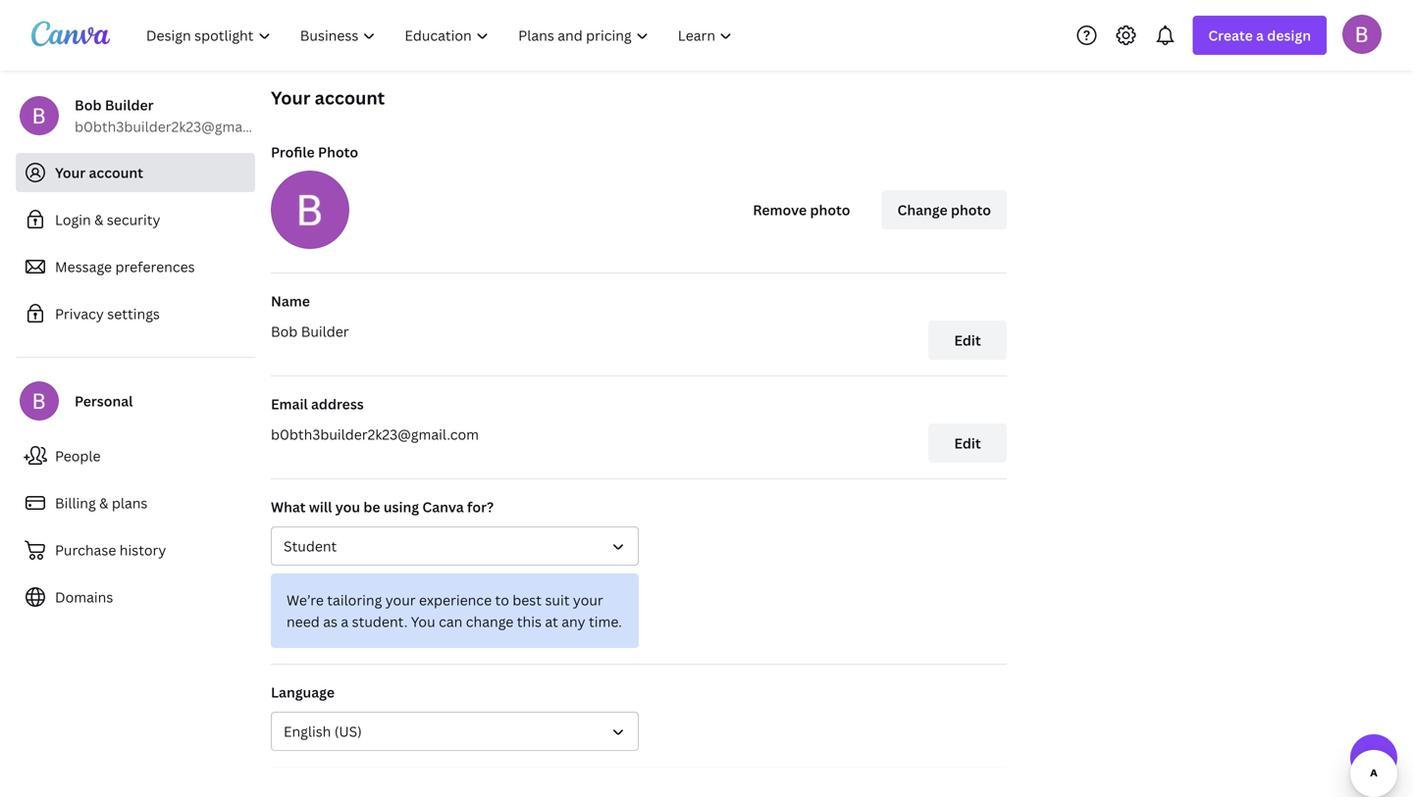 Task type: describe. For each thing, give the bounding box(es) containing it.
design
[[1267, 26, 1311, 45]]

english
[[284, 723, 331, 742]]

profile photo
[[271, 143, 358, 161]]

privacy
[[55, 305, 104, 323]]

edit button for b0bth3builder2k23@gmail.com
[[928, 424, 1007, 463]]

tailoring
[[327, 591, 382, 610]]

your account link
[[16, 153, 255, 192]]

this
[[517, 613, 542, 632]]

settings
[[107, 305, 160, 323]]

english (us)
[[284, 723, 362, 742]]

history
[[120, 541, 166, 560]]

domains
[[55, 588, 113, 607]]

builder for bob builder b0bth3builder2k23@gmail.com
[[105, 96, 154, 114]]

purchase
[[55, 541, 116, 560]]

be
[[363, 498, 380, 517]]

1 vertical spatial account
[[89, 163, 143, 182]]

billing & plans link
[[16, 484, 255, 523]]

photo for change photo
[[951, 201, 991, 219]]

privacy settings link
[[16, 294, 255, 334]]

domains link
[[16, 578, 255, 617]]

privacy settings
[[55, 305, 160, 323]]

top level navigation element
[[133, 16, 749, 55]]

change
[[466, 613, 514, 632]]

name
[[271, 292, 310, 311]]

for?
[[467, 498, 494, 517]]

email address
[[271, 395, 364, 414]]

0 vertical spatial your account
[[271, 86, 385, 110]]

people
[[55, 447, 101, 466]]

profile
[[271, 143, 315, 161]]

preferences
[[115, 258, 195, 276]]

0 vertical spatial account
[[315, 86, 385, 110]]

bob for bob builder
[[271, 322, 298, 341]]

student.
[[352, 613, 408, 632]]

a inside dropdown button
[[1256, 26, 1264, 45]]

bob builder image
[[1343, 14, 1382, 54]]

we're tailoring your experience to best suit your need as a student. you can change this at any time.
[[287, 591, 622, 632]]

0 horizontal spatial your
[[55, 163, 86, 182]]

security
[[107, 211, 160, 229]]

bob builder b0bth3builder2k23@gmail.com
[[75, 96, 283, 136]]

(us)
[[334, 723, 362, 742]]

1 your from the left
[[385, 591, 416, 610]]

bob for bob builder b0bth3builder2k23@gmail.com
[[75, 96, 102, 114]]

edit for b0bth3builder2k23@gmail.com
[[954, 434, 981, 453]]

best
[[513, 591, 542, 610]]

1 vertical spatial your account
[[55, 163, 143, 182]]

to
[[495, 591, 509, 610]]

a inside we're tailoring your experience to best suit your need as a student. you can change this at any time.
[[341, 613, 349, 632]]

we're
[[287, 591, 324, 610]]

need
[[287, 613, 320, 632]]

will
[[309, 498, 332, 517]]



Task type: locate. For each thing, give the bounding box(es) containing it.
remove photo
[[753, 201, 850, 219]]

personal
[[75, 392, 133, 411]]

change photo button
[[882, 190, 1007, 230]]

0 horizontal spatial photo
[[810, 201, 850, 219]]

any
[[562, 613, 586, 632]]

2 your from the left
[[573, 591, 603, 610]]

billing & plans
[[55, 494, 148, 513]]

photo
[[318, 143, 358, 161]]

remove photo button
[[737, 190, 866, 230]]

bob builder
[[271, 322, 349, 341]]

2 edit button from the top
[[928, 424, 1007, 463]]

remove
[[753, 201, 807, 219]]

0 vertical spatial builder
[[105, 96, 154, 114]]

a left design
[[1256, 26, 1264, 45]]

0 horizontal spatial your account
[[55, 163, 143, 182]]

email
[[271, 395, 308, 414]]

1 horizontal spatial a
[[1256, 26, 1264, 45]]

plans
[[112, 494, 148, 513]]

1 vertical spatial b0bth3builder2k23@gmail.com
[[271, 425, 479, 444]]

your up the any
[[573, 591, 603, 610]]

edit for bob builder
[[954, 331, 981, 350]]

can
[[439, 613, 463, 632]]

message
[[55, 258, 112, 276]]

Language: English (US) button
[[271, 713, 639, 752]]

login & security
[[55, 211, 160, 229]]

b0bth3builder2k23@gmail.com down address at the left of the page
[[271, 425, 479, 444]]

0 vertical spatial your
[[271, 86, 311, 110]]

0 horizontal spatial account
[[89, 163, 143, 182]]

0 horizontal spatial builder
[[105, 96, 154, 114]]

change
[[898, 201, 948, 219]]

&
[[94, 211, 103, 229], [99, 494, 108, 513]]

& for billing
[[99, 494, 108, 513]]

builder inside bob builder b0bth3builder2k23@gmail.com
[[105, 96, 154, 114]]

create a design
[[1209, 26, 1311, 45]]

message preferences link
[[16, 247, 255, 287]]

at
[[545, 613, 558, 632]]

Student button
[[271, 527, 639, 566]]

people link
[[16, 437, 255, 476]]

student
[[284, 537, 337, 556]]

bob inside bob builder b0bth3builder2k23@gmail.com
[[75, 96, 102, 114]]

a
[[1256, 26, 1264, 45], [341, 613, 349, 632]]

2 edit from the top
[[954, 434, 981, 453]]

0 vertical spatial a
[[1256, 26, 1264, 45]]

0 horizontal spatial bob
[[75, 96, 102, 114]]

suit
[[545, 591, 570, 610]]

bob
[[75, 96, 102, 114], [271, 322, 298, 341]]

bob up the your account link
[[75, 96, 102, 114]]

photo for remove photo
[[810, 201, 850, 219]]

1 horizontal spatial account
[[315, 86, 385, 110]]

as
[[323, 613, 338, 632]]

1 vertical spatial &
[[99, 494, 108, 513]]

0 vertical spatial b0bth3builder2k23@gmail.com
[[75, 117, 283, 136]]

photo
[[810, 201, 850, 219], [951, 201, 991, 219]]

0 vertical spatial bob
[[75, 96, 102, 114]]

builder up the your account link
[[105, 96, 154, 114]]

photo right remove
[[810, 201, 850, 219]]

& for login
[[94, 211, 103, 229]]

1 edit from the top
[[954, 331, 981, 350]]

your up login
[[55, 163, 86, 182]]

builder down name
[[301, 322, 349, 341]]

b0bth3builder2k23@gmail.com
[[75, 117, 283, 136], [271, 425, 479, 444]]

login
[[55, 211, 91, 229]]

your account up login & security
[[55, 163, 143, 182]]

edit button
[[928, 321, 1007, 360], [928, 424, 1007, 463]]

1 edit button from the top
[[928, 321, 1007, 360]]

your account up the photo
[[271, 86, 385, 110]]

1 horizontal spatial your
[[271, 86, 311, 110]]

1 horizontal spatial your
[[573, 591, 603, 610]]

photo inside "button"
[[951, 201, 991, 219]]

0 vertical spatial &
[[94, 211, 103, 229]]

0 vertical spatial edit
[[954, 331, 981, 350]]

login & security link
[[16, 200, 255, 239]]

you
[[411, 613, 435, 632]]

1 vertical spatial edit button
[[928, 424, 1007, 463]]

your account
[[271, 86, 385, 110], [55, 163, 143, 182]]

what
[[271, 498, 306, 517]]

what will you be using canva for?
[[271, 498, 494, 517]]

account up the photo
[[315, 86, 385, 110]]

a right as
[[341, 613, 349, 632]]

time.
[[589, 613, 622, 632]]

bob down name
[[271, 322, 298, 341]]

0 vertical spatial edit button
[[928, 321, 1007, 360]]

1 vertical spatial builder
[[301, 322, 349, 341]]

account up login & security
[[89, 163, 143, 182]]

1 horizontal spatial bob
[[271, 322, 298, 341]]

1 horizontal spatial builder
[[301, 322, 349, 341]]

1 photo from the left
[[810, 201, 850, 219]]

builder for bob builder
[[301, 322, 349, 341]]

edit
[[954, 331, 981, 350], [954, 434, 981, 453]]

0 horizontal spatial your
[[385, 591, 416, 610]]

your
[[271, 86, 311, 110], [55, 163, 86, 182]]

& right login
[[94, 211, 103, 229]]

experience
[[419, 591, 492, 610]]

create
[[1209, 26, 1253, 45]]

using
[[384, 498, 419, 517]]

change photo
[[898, 201, 991, 219]]

1 horizontal spatial your account
[[271, 86, 385, 110]]

1 vertical spatial a
[[341, 613, 349, 632]]

purchase history
[[55, 541, 166, 560]]

your up "student."
[[385, 591, 416, 610]]

& left plans
[[99, 494, 108, 513]]

account
[[315, 86, 385, 110], [89, 163, 143, 182]]

billing
[[55, 494, 96, 513]]

2 photo from the left
[[951, 201, 991, 219]]

photo inside button
[[810, 201, 850, 219]]

canva
[[422, 498, 464, 517]]

builder
[[105, 96, 154, 114], [301, 322, 349, 341]]

1 horizontal spatial photo
[[951, 201, 991, 219]]

message preferences
[[55, 258, 195, 276]]

b0bth3builder2k23@gmail.com up the your account link
[[75, 117, 283, 136]]

your
[[385, 591, 416, 610], [573, 591, 603, 610]]

edit button for bob builder
[[928, 321, 1007, 360]]

you
[[335, 498, 360, 517]]

0 horizontal spatial a
[[341, 613, 349, 632]]

address
[[311, 395, 364, 414]]

purchase history link
[[16, 531, 255, 570]]

1 vertical spatial edit
[[954, 434, 981, 453]]

create a design button
[[1193, 16, 1327, 55]]

language
[[271, 684, 335, 702]]

your up profile in the top of the page
[[271, 86, 311, 110]]

1 vertical spatial bob
[[271, 322, 298, 341]]

1 vertical spatial your
[[55, 163, 86, 182]]

photo right change
[[951, 201, 991, 219]]



Task type: vqa. For each thing, say whether or not it's contained in the screenshot.
topmost a
yes



